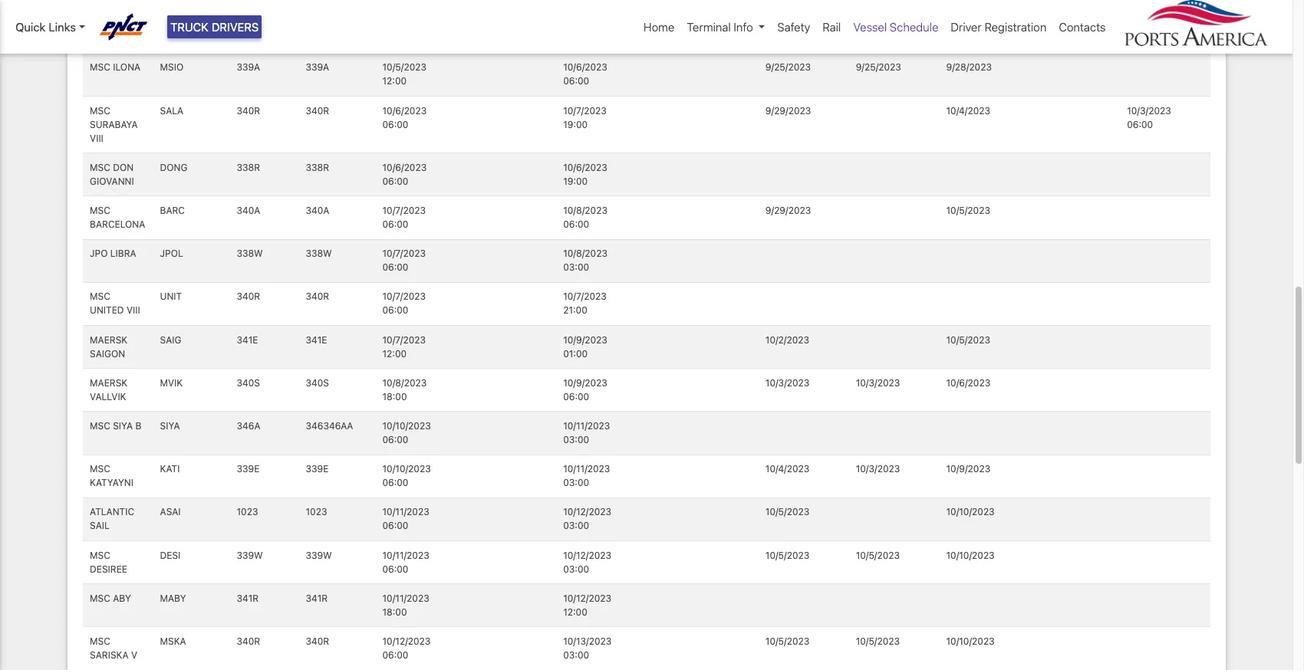 Task type: vqa. For each thing, say whether or not it's contained in the screenshot.
339A
yes



Task type: describe. For each thing, give the bounding box(es) containing it.
10/7/2023 21:00
[[564, 291, 607, 317]]

03:00 for 1023
[[564, 521, 589, 532]]

10/7/2023 06:00 for 340a
[[383, 205, 426, 230]]

atlantic
[[90, 507, 134, 518]]

ilona
[[113, 62, 141, 73]]

10/10/2023 for 339w
[[947, 550, 995, 561]]

msc for msc desiree
[[90, 550, 110, 561]]

1 siya from the left
[[113, 421, 133, 432]]

10/10/2023 06:00 for 346346aa
[[383, 421, 431, 446]]

surabaya
[[90, 119, 138, 130]]

06:00 for unit
[[383, 305, 409, 317]]

schedule
[[890, 20, 939, 34]]

9/29/2023 for 10/5/2023
[[766, 205, 811, 216]]

msc siya b
[[90, 421, 142, 432]]

msc sariska v
[[90, 636, 137, 662]]

06:00 for desi
[[383, 564, 409, 575]]

maby
[[160, 593, 186, 605]]

msc united viii
[[90, 291, 140, 317]]

2 339a from the left
[[306, 62, 329, 73]]

2 340a from the left
[[306, 205, 330, 216]]

346346aa
[[306, 421, 353, 432]]

06:00 for sala
[[383, 119, 409, 130]]

asai
[[160, 507, 181, 518]]

registration
[[985, 20, 1047, 34]]

msc for msc ilona
[[90, 62, 110, 73]]

10/12/2023 12:00
[[564, 593, 612, 618]]

quick links link
[[15, 18, 85, 36]]

10/11/2023 18:00
[[383, 593, 430, 618]]

06:00 inside the "10/9/2023 06:00"
[[564, 391, 590, 403]]

10/7/2023 for 10/7/2023 21:00
[[383, 291, 426, 303]]

msc for msc barcelona
[[90, 205, 110, 216]]

1 340s from the left
[[237, 377, 260, 389]]

giovanni
[[90, 176, 134, 187]]

msc barcelona
[[90, 205, 145, 230]]

maersk for vallvik
[[90, 377, 128, 389]]

10/3/2023 06:00
[[1128, 105, 1172, 130]]

10/8/2023 03:00
[[564, 248, 608, 273]]

desi
[[160, 550, 181, 561]]

vallvik
[[90, 391, 126, 403]]

saigon
[[90, 348, 125, 360]]

10/7/2023 for 10/9/2023 01:00
[[383, 334, 426, 346]]

contacts
[[1059, 20, 1106, 34]]

10/5/2023 12:00
[[383, 62, 427, 87]]

1 339e from the left
[[237, 464, 260, 475]]

truck
[[170, 20, 209, 34]]

csam
[[160, 19, 187, 30]]

b
[[135, 421, 142, 432]]

viii for msc united viii
[[127, 305, 140, 317]]

10/7/2023 for 10/8/2023 03:00
[[383, 248, 426, 260]]

12:00 for 10/5/2023 12:00
[[383, 76, 407, 87]]

quick
[[15, 20, 46, 34]]

msc aby
[[90, 593, 131, 605]]

10/11/2023 06:00 for 1023
[[383, 507, 430, 532]]

10/7/2023 19:00
[[564, 105, 607, 130]]

346a
[[237, 421, 261, 432]]

12:00 for 10/12/2023 12:00
[[564, 607, 588, 618]]

truck drivers
[[170, 20, 259, 34]]

terminal info
[[687, 20, 754, 34]]

06:00 for kati
[[383, 478, 409, 489]]

06:00 for jpol
[[383, 262, 409, 273]]

10/7/2023 12:00
[[383, 334, 426, 360]]

quick links
[[15, 20, 76, 34]]

2 341r from the left
[[306, 593, 328, 605]]

10/12/2023 for 339w
[[564, 550, 612, 561]]

0 horizontal spatial 10/4/2023
[[766, 464, 810, 475]]

01:00
[[564, 348, 588, 360]]

10/8/2023 for 06:00
[[564, 205, 608, 216]]

06:00 for barc
[[383, 219, 409, 230]]

katyayni
[[90, 478, 133, 489]]

home
[[644, 20, 675, 34]]

2 338r from the left
[[306, 162, 329, 173]]

10/9/2023 for 06:00
[[564, 377, 608, 389]]

10/9/2023 06:00
[[564, 377, 608, 403]]

1 338r from the left
[[237, 162, 260, 173]]

10/9/2023 for 01:00
[[564, 334, 608, 346]]

06:00 for dong
[[383, 176, 409, 187]]

unit
[[160, 291, 182, 303]]

19:00 for 10/6/2023 19:00
[[564, 176, 588, 187]]

v
[[131, 650, 137, 662]]

10/11/2023 03:00 for 339e
[[564, 464, 610, 489]]

driver
[[951, 20, 982, 34]]

sail
[[90, 521, 110, 532]]

aby
[[113, 593, 131, 605]]

0 horizontal spatial 9/28/2023
[[766, 19, 811, 30]]

kati
[[160, 464, 180, 475]]

21:00
[[564, 305, 588, 317]]

barc
[[160, 205, 185, 216]]

10/12/2023 for 1023
[[564, 507, 612, 518]]

1 vertical spatial 9/28/2023
[[947, 62, 992, 73]]

2 339w from the left
[[306, 550, 332, 561]]

10/11/2023 06:00 for 339w
[[383, 550, 430, 575]]

mvik
[[160, 377, 183, 389]]

barcelona
[[90, 219, 145, 230]]

america
[[90, 19, 131, 30]]

libra
[[110, 248, 136, 260]]

dong
[[160, 162, 188, 173]]

msc for msc surabaya viii
[[90, 105, 110, 116]]

truck drivers link
[[167, 15, 262, 39]]

msio
[[160, 62, 184, 73]]

msc desiree
[[90, 550, 127, 575]]

03:00 for 346346aa
[[564, 434, 589, 446]]

1 341e from the left
[[237, 334, 258, 346]]

10/6/2023 06:00 for 10/6/2023 19:00
[[383, 162, 427, 187]]

10/6/2023 19:00
[[564, 162, 608, 187]]

united
[[90, 305, 124, 317]]

jpo
[[90, 248, 108, 260]]



Task type: locate. For each thing, give the bounding box(es) containing it.
1023
[[237, 507, 258, 518], [306, 507, 327, 518]]

1 horizontal spatial 339a
[[306, 62, 329, 73]]

msc down vallvik
[[90, 421, 110, 432]]

2 18:00 from the top
[[383, 607, 407, 618]]

10/11/2023 for 341r
[[383, 593, 430, 605]]

1 horizontal spatial 9/25/2023
[[856, 62, 902, 73]]

340s up 346346aa
[[306, 377, 329, 389]]

1 horizontal spatial viii
[[127, 305, 140, 317]]

1 maersk from the top
[[90, 334, 128, 346]]

1 msc from the top
[[90, 62, 110, 73]]

0 horizontal spatial 9/25/2023
[[766, 62, 811, 73]]

9/28/2023 left rail
[[766, 19, 811, 30]]

contacts link
[[1053, 12, 1113, 42]]

maersk for saigon
[[90, 334, 128, 346]]

msc
[[90, 62, 110, 73], [90, 105, 110, 116], [90, 162, 110, 173], [90, 205, 110, 216], [90, 291, 110, 303], [90, 421, 110, 432], [90, 464, 110, 475], [90, 550, 110, 561], [90, 593, 110, 605], [90, 636, 110, 648]]

1 vertical spatial 10/10/2023 06:00
[[383, 464, 431, 489]]

2 10/11/2023 03:00 from the top
[[564, 464, 610, 489]]

1 18:00 from the top
[[383, 391, 407, 403]]

msc for msc siya b
[[90, 421, 110, 432]]

links
[[49, 20, 76, 34]]

10/7/2023 for 10/8/2023 06:00
[[383, 205, 426, 216]]

0 vertical spatial 9/28/2023
[[766, 19, 811, 30]]

vessel
[[854, 20, 887, 34]]

desiree
[[90, 564, 127, 575]]

0 vertical spatial 12:00
[[383, 76, 407, 87]]

12:00 inside 10/5/2023 12:00
[[383, 76, 407, 87]]

10/3/2023
[[947, 19, 991, 30], [1128, 105, 1172, 116], [766, 377, 810, 389], [856, 377, 900, 389], [856, 464, 900, 475]]

9/28/2023
[[766, 19, 811, 30], [947, 62, 992, 73]]

19:00 inside 10/6/2023 19:00
[[564, 176, 588, 187]]

0 vertical spatial 10/9/2023
[[564, 334, 608, 346]]

msc for msc katyayni
[[90, 464, 110, 475]]

10/12/2023 03:00 for 339w
[[564, 550, 612, 575]]

maersk vallvik
[[90, 377, 128, 403]]

msc don giovanni
[[90, 162, 134, 187]]

10/9/2023 01:00
[[564, 334, 608, 360]]

1 10/11/2023 06:00 from the top
[[383, 507, 430, 532]]

msc up desiree on the bottom of the page
[[90, 550, 110, 561]]

1 vertical spatial 10/8/2023
[[564, 248, 608, 260]]

info
[[734, 20, 754, 34]]

rail
[[823, 20, 841, 34]]

msc up united
[[90, 291, 110, 303]]

9/25/2023
[[766, 62, 811, 73], [856, 62, 902, 73]]

msc katyayni
[[90, 464, 133, 489]]

9/29/2023 for 10/4/2023
[[766, 105, 811, 116]]

msc inside msc don giovanni
[[90, 162, 110, 173]]

0 vertical spatial 10/8/2023
[[564, 205, 608, 216]]

03:00
[[564, 262, 589, 273], [564, 434, 589, 446], [564, 478, 589, 489], [564, 521, 589, 532], [564, 564, 589, 575], [564, 650, 589, 662]]

2 10/10/2023 06:00 from the top
[[383, 464, 431, 489]]

03:00 inside 10/8/2023 03:00
[[564, 262, 589, 273]]

1 338w from the left
[[237, 248, 263, 260]]

2 msc from the top
[[90, 105, 110, 116]]

341e
[[237, 334, 258, 346], [306, 334, 327, 346]]

338w
[[237, 248, 263, 260], [306, 248, 332, 260]]

06:00 inside 10/8/2023 06:00
[[564, 219, 590, 230]]

03:00 for 340r
[[564, 650, 589, 662]]

10/8/2023 06:00
[[564, 205, 608, 230]]

12:00
[[383, 76, 407, 87], [383, 348, 407, 360], [564, 607, 588, 618]]

2 vertical spatial 10/8/2023
[[383, 377, 427, 389]]

msc for msc don giovanni
[[90, 162, 110, 173]]

10/13/2023
[[564, 636, 612, 648]]

10/11/2023 for 339w
[[383, 550, 430, 561]]

msc for msc united viii
[[90, 291, 110, 303]]

1 horizontal spatial 10/4/2023
[[947, 105, 991, 116]]

2 341e from the left
[[306, 334, 327, 346]]

2 340s from the left
[[306, 377, 329, 389]]

10/8/2023 18:00
[[383, 377, 427, 403]]

0 horizontal spatial viii
[[90, 133, 103, 144]]

safety link
[[772, 12, 817, 42]]

5 msc from the top
[[90, 291, 110, 303]]

1 horizontal spatial siya
[[160, 421, 180, 432]]

10/6/2023
[[564, 62, 608, 73], [383, 105, 427, 116], [383, 162, 427, 173], [564, 162, 608, 173], [947, 377, 991, 389]]

10/7/2023 06:00 for 340r
[[383, 291, 426, 317]]

maersk up vallvik
[[90, 377, 128, 389]]

18:00 inside 10/11/2023 18:00
[[383, 607, 407, 618]]

9/25/2023 down safety link on the right of the page
[[766, 62, 811, 73]]

driver registration
[[951, 20, 1047, 34]]

1 horizontal spatial 340s
[[306, 377, 329, 389]]

06:00 inside 10/12/2023 06:00
[[383, 650, 409, 662]]

10/8/2023 for 18:00
[[383, 377, 427, 389]]

18:00 up 10/12/2023 06:00
[[383, 607, 407, 618]]

0 horizontal spatial 341r
[[237, 593, 259, 605]]

msc ilona
[[90, 62, 141, 73]]

339e down 346346aa
[[306, 464, 329, 475]]

msc inside msc united viii
[[90, 291, 110, 303]]

1 horizontal spatial 341r
[[306, 593, 328, 605]]

18:00 for 10/11/2023 18:00
[[383, 607, 407, 618]]

6 03:00 from the top
[[564, 650, 589, 662]]

3 msc from the top
[[90, 162, 110, 173]]

2 vertical spatial 10/6/2023 06:00
[[383, 162, 427, 187]]

4 03:00 from the top
[[564, 521, 589, 532]]

2 10/12/2023 03:00 from the top
[[564, 550, 612, 575]]

0 vertical spatial maersk
[[90, 334, 128, 346]]

terminal
[[687, 20, 731, 34]]

340s
[[237, 377, 260, 389], [306, 377, 329, 389]]

rail link
[[817, 12, 848, 42]]

1 vertical spatial 12:00
[[383, 348, 407, 360]]

1 10/10/2023 06:00 from the top
[[383, 421, 431, 446]]

viii inside msc united viii
[[127, 305, 140, 317]]

1 339a from the left
[[237, 62, 260, 73]]

1 10/7/2023 06:00 from the top
[[383, 205, 426, 230]]

12:00 inside the 10/12/2023 12:00
[[564, 607, 588, 618]]

viii down surabaya
[[90, 133, 103, 144]]

1 9/25/2023 from the left
[[766, 62, 811, 73]]

1 horizontal spatial 1023
[[306, 507, 327, 518]]

10/11/2023
[[564, 421, 610, 432], [564, 464, 610, 475], [383, 507, 430, 518], [383, 550, 430, 561], [383, 593, 430, 605]]

9/25/2023 down vessel
[[856, 62, 902, 73]]

viii for msc surabaya viii
[[90, 133, 103, 144]]

atlantic sail
[[90, 507, 134, 532]]

msc left ilona
[[90, 62, 110, 73]]

1 vertical spatial 10/9/2023
[[564, 377, 608, 389]]

msc inside msc desiree
[[90, 550, 110, 561]]

10/5/2023
[[383, 62, 427, 73], [947, 205, 991, 216], [947, 334, 991, 346], [766, 507, 810, 518], [766, 550, 810, 561], [856, 550, 900, 561], [766, 636, 810, 648], [856, 636, 900, 648]]

2 vertical spatial 10/9/2023
[[947, 464, 991, 475]]

1 10/12/2023 03:00 from the top
[[564, 507, 612, 532]]

10/8/2023 down 10/8/2023 06:00
[[564, 248, 608, 260]]

msc inside msc surabaya viii
[[90, 105, 110, 116]]

10/8/2023 down 10/6/2023 19:00
[[564, 205, 608, 216]]

sala
[[160, 105, 184, 116]]

viii right united
[[127, 305, 140, 317]]

19:00 for 10/7/2023 19:00
[[564, 119, 588, 130]]

msc surabaya viii
[[90, 105, 138, 144]]

1 340a from the left
[[237, 205, 260, 216]]

1 vertical spatial 10/12/2023 03:00
[[564, 550, 612, 575]]

12:00 inside 10/7/2023 12:00
[[383, 348, 407, 360]]

0 vertical spatial viii
[[90, 133, 103, 144]]

10/8/2023 down 10/7/2023 12:00
[[383, 377, 427, 389]]

1 horizontal spatial 338r
[[306, 162, 329, 173]]

2 10/7/2023 06:00 from the top
[[383, 248, 426, 273]]

2 03:00 from the top
[[564, 434, 589, 446]]

10/12/2023 06:00
[[383, 636, 431, 662]]

0 horizontal spatial 338r
[[237, 162, 260, 173]]

msc up giovanni
[[90, 162, 110, 173]]

9 msc from the top
[[90, 593, 110, 605]]

0 vertical spatial 10/11/2023 06:00
[[383, 507, 430, 532]]

338r
[[237, 162, 260, 173], [306, 162, 329, 173]]

maersk saigon
[[90, 334, 128, 360]]

1 horizontal spatial 9/28/2023
[[947, 62, 992, 73]]

vessel schedule link
[[848, 12, 945, 42]]

339e down 346a
[[237, 464, 260, 475]]

10/4/2023
[[947, 105, 991, 116], [766, 464, 810, 475]]

340a
[[237, 205, 260, 216], [306, 205, 330, 216]]

10/7/2023 06:00
[[383, 205, 426, 230], [383, 248, 426, 273], [383, 291, 426, 317]]

2 10/11/2023 06:00 from the top
[[383, 550, 430, 575]]

0 vertical spatial 10/6/2023 06:00
[[564, 62, 608, 87]]

siya left the b
[[113, 421, 133, 432]]

msc up barcelona
[[90, 205, 110, 216]]

1 vertical spatial 10/11/2023 06:00
[[383, 550, 430, 575]]

2 1023 from the left
[[306, 507, 327, 518]]

2 siya from the left
[[160, 421, 180, 432]]

0 horizontal spatial 341e
[[237, 334, 258, 346]]

339e
[[237, 464, 260, 475], [306, 464, 329, 475]]

03:00 inside 10/13/2023 03:00
[[564, 650, 589, 662]]

2 vertical spatial 10/7/2023 06:00
[[383, 291, 426, 317]]

10/10/2023 for 1023
[[947, 507, 995, 518]]

2 9/25/2023 from the left
[[856, 62, 902, 73]]

10/11/2023 06:00
[[383, 507, 430, 532], [383, 550, 430, 575]]

10/8/2023 for 03:00
[[564, 248, 608, 260]]

0 vertical spatial 9/29/2023
[[766, 105, 811, 116]]

8 msc from the top
[[90, 550, 110, 561]]

12:00 for 10/7/2023 12:00
[[383, 348, 407, 360]]

06:00 for siya
[[383, 434, 409, 446]]

340s up 346a
[[237, 377, 260, 389]]

viii
[[90, 133, 103, 144], [127, 305, 140, 317]]

maersk up saigon
[[90, 334, 128, 346]]

340r
[[237, 19, 260, 30], [237, 105, 260, 116], [306, 105, 329, 116], [237, 291, 260, 303], [306, 291, 329, 303], [237, 636, 260, 648], [306, 636, 329, 648]]

10/7/2023
[[564, 105, 607, 116], [383, 205, 426, 216], [383, 248, 426, 260], [383, 291, 426, 303], [564, 291, 607, 303], [383, 334, 426, 346]]

msc inside msc sariska v
[[90, 636, 110, 648]]

10/11/2023 for 1023
[[383, 507, 430, 518]]

18:00 for 10/8/2023 18:00
[[383, 391, 407, 403]]

1 vertical spatial 18:00
[[383, 607, 407, 618]]

10/10/2023 06:00 for 339e
[[383, 464, 431, 489]]

terminal info link
[[681, 12, 772, 42]]

1 horizontal spatial 338w
[[306, 248, 332, 260]]

4 msc from the top
[[90, 205, 110, 216]]

2 9/29/2023 from the top
[[766, 205, 811, 216]]

0 vertical spatial 10/7/2023 06:00
[[383, 205, 426, 230]]

maersk
[[90, 334, 128, 346], [90, 377, 128, 389]]

jpol
[[160, 248, 183, 260]]

3 03:00 from the top
[[564, 478, 589, 489]]

1 vertical spatial viii
[[127, 305, 140, 317]]

1 vertical spatial maersk
[[90, 377, 128, 389]]

10/7/2023 06:00 for 338w
[[383, 248, 426, 273]]

341r
[[237, 593, 259, 605], [306, 593, 328, 605]]

0 horizontal spatial 339e
[[237, 464, 260, 475]]

10 msc from the top
[[90, 636, 110, 648]]

2 19:00 from the top
[[564, 176, 588, 187]]

0 vertical spatial 10/12/2023 03:00
[[564, 507, 612, 532]]

10/12/2023 03:00 for 1023
[[564, 507, 612, 532]]

siya
[[113, 421, 133, 432], [160, 421, 180, 432]]

1 9/29/2023 from the top
[[766, 105, 811, 116]]

10/13/2023 03:00
[[564, 636, 612, 662]]

drivers
[[212, 20, 259, 34]]

3 10/7/2023 06:00 from the top
[[383, 291, 426, 317]]

msc up katyayni
[[90, 464, 110, 475]]

0 horizontal spatial 1023
[[237, 507, 258, 518]]

msc left aby
[[90, 593, 110, 605]]

1 vertical spatial 10/6/2023 06:00
[[383, 105, 427, 130]]

0 vertical spatial 18:00
[[383, 391, 407, 403]]

19:00 up 10/6/2023 19:00
[[564, 119, 588, 130]]

2 vertical spatial 12:00
[[564, 607, 588, 618]]

10/10/2023
[[383, 421, 431, 432], [383, 464, 431, 475], [947, 507, 995, 518], [947, 550, 995, 561], [947, 636, 995, 648]]

1 vertical spatial 19:00
[[564, 176, 588, 187]]

viii inside msc surabaya viii
[[90, 133, 103, 144]]

1 03:00 from the top
[[564, 262, 589, 273]]

18:00 inside 10/8/2023 18:00
[[383, 391, 407, 403]]

1 horizontal spatial 339e
[[306, 464, 329, 475]]

03:00 for 339w
[[564, 564, 589, 575]]

0 horizontal spatial 339a
[[237, 62, 260, 73]]

06:00 for mska
[[383, 650, 409, 662]]

msc for msc aby
[[90, 593, 110, 605]]

2 339e from the left
[[306, 464, 329, 475]]

1 vertical spatial 10/7/2023 06:00
[[383, 248, 426, 273]]

home link
[[638, 12, 681, 42]]

msc for msc sariska v
[[90, 636, 110, 648]]

19:00 up 10/8/2023 06:00
[[564, 176, 588, 187]]

10/10/2023 06:00
[[383, 421, 431, 446], [383, 464, 431, 489]]

1 19:00 from the top
[[564, 119, 588, 130]]

1 horizontal spatial 341e
[[306, 334, 327, 346]]

don
[[113, 162, 134, 173]]

siya right the b
[[160, 421, 180, 432]]

03:00 for 339e
[[564, 478, 589, 489]]

19:00 inside 10/7/2023 19:00
[[564, 119, 588, 130]]

0 vertical spatial 10/10/2023 06:00
[[383, 421, 431, 446]]

0 horizontal spatial 338w
[[237, 248, 263, 260]]

1 341r from the left
[[237, 593, 259, 605]]

0 vertical spatial 10/4/2023
[[947, 105, 991, 116]]

0 vertical spatial 19:00
[[564, 119, 588, 130]]

jpo libra
[[90, 248, 136, 260]]

5 03:00 from the top
[[564, 564, 589, 575]]

driver registration link
[[945, 12, 1053, 42]]

1 horizontal spatial 340a
[[306, 205, 330, 216]]

10/11/2023 03:00 for 346346aa
[[564, 421, 610, 446]]

1 vertical spatial 10/4/2023
[[766, 464, 810, 475]]

9/29/2023
[[766, 105, 811, 116], [766, 205, 811, 216]]

1 339w from the left
[[237, 550, 263, 561]]

06:00 inside 10/3/2023 06:00
[[1128, 119, 1154, 130]]

7 msc from the top
[[90, 464, 110, 475]]

0 horizontal spatial 340a
[[237, 205, 260, 216]]

2 maersk from the top
[[90, 377, 128, 389]]

mska
[[160, 636, 186, 648]]

10/6/2023 06:00 for 10/7/2023 19:00
[[383, 105, 427, 130]]

10/2/2023
[[766, 334, 810, 346]]

msc inside msc katyayni
[[90, 464, 110, 475]]

0 horizontal spatial 339w
[[237, 550, 263, 561]]

1 horizontal spatial 339w
[[306, 550, 332, 561]]

18:00
[[383, 391, 407, 403], [383, 607, 407, 618]]

10/10/2023 for 340r
[[947, 636, 995, 648]]

sariska
[[90, 650, 129, 662]]

10/12/2023 for 341r
[[564, 593, 612, 605]]

06:00 for asai
[[383, 521, 409, 532]]

1 10/11/2023 03:00 from the top
[[564, 421, 610, 446]]

03:00 for 338w
[[564, 262, 589, 273]]

msc inside msc barcelona
[[90, 205, 110, 216]]

saig
[[160, 334, 181, 346]]

1 1023 from the left
[[237, 507, 258, 518]]

1 vertical spatial 9/29/2023
[[766, 205, 811, 216]]

safety
[[778, 20, 811, 34]]

msc up surabaya
[[90, 105, 110, 116]]

0 horizontal spatial siya
[[113, 421, 133, 432]]

msc up sariska
[[90, 636, 110, 648]]

9/28/2023 down 'driver'
[[947, 62, 992, 73]]

vessel schedule
[[854, 20, 939, 34]]

0 vertical spatial 10/11/2023 03:00
[[564, 421, 610, 446]]

10/12/2023
[[564, 507, 612, 518], [564, 550, 612, 561], [564, 593, 612, 605], [383, 636, 431, 648]]

0 horizontal spatial 340s
[[237, 377, 260, 389]]

2 338w from the left
[[306, 248, 332, 260]]

1 vertical spatial 10/11/2023 03:00
[[564, 464, 610, 489]]

6 msc from the top
[[90, 421, 110, 432]]

18:00 down 10/7/2023 12:00
[[383, 391, 407, 403]]



